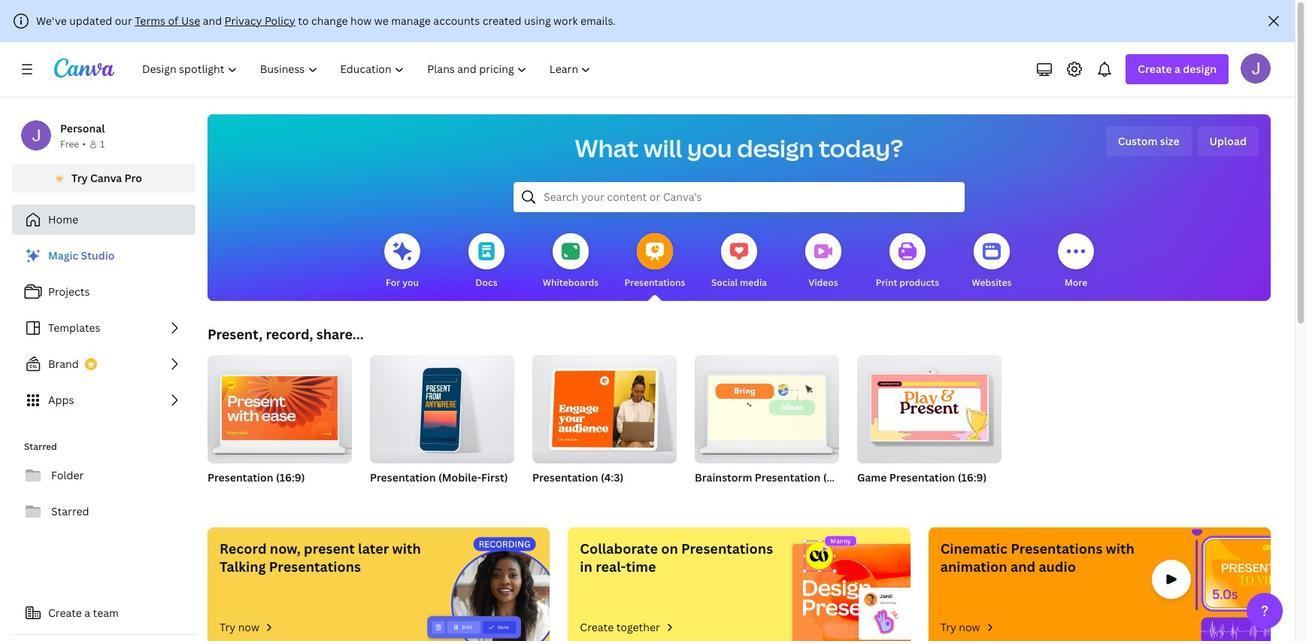 Task type: describe. For each thing, give the bounding box(es) containing it.
emails.
[[581, 14, 616, 28]]

team
[[93, 606, 119, 620]]

try inside button
[[72, 171, 88, 185]]

you inside for you button
[[403, 276, 419, 289]]

folder button
[[12, 460, 196, 491]]

game presentation (16:9)
[[858, 470, 987, 485]]

group for brainstorm presentation (16:9)
[[695, 349, 840, 463]]

jacob simon image
[[1241, 53, 1271, 84]]

create for create a design
[[1139, 62, 1173, 76]]

share...
[[317, 325, 364, 343]]

presentation for presentation (4:3)
[[533, 470, 599, 485]]

try canva pro
[[72, 171, 142, 185]]

starred button
[[12, 497, 196, 527]]

top level navigation element
[[132, 54, 604, 84]]

on
[[661, 539, 678, 558]]

for you button
[[384, 223, 421, 301]]

whiteboards
[[543, 276, 599, 289]]

docs
[[476, 276, 498, 289]]

now for cinematic presentations with animation and audio
[[960, 620, 981, 634]]

now,
[[270, 539, 301, 558]]

print
[[876, 276, 898, 289]]

starred link
[[12, 497, 196, 527]]

print products button
[[876, 223, 940, 301]]

presentation for presentation (mobile-first)
[[370, 470, 436, 485]]

presentations inside cinematic presentations with animation and audio
[[1011, 539, 1103, 558]]

a for team
[[84, 606, 90, 620]]

home link
[[12, 205, 196, 235]]

brainstorm
[[695, 470, 753, 485]]

privacy
[[225, 14, 262, 28]]

first)
[[482, 470, 508, 485]]

now for record now, present later with talking presentations
[[238, 620, 260, 634]]

social
[[712, 276, 738, 289]]

what will you design today?
[[575, 132, 904, 164]]

websites button
[[972, 223, 1012, 301]]

work
[[554, 14, 578, 28]]

create a team button
[[12, 598, 196, 628]]

in
[[580, 558, 593, 576]]

presentation (16:9) group
[[208, 349, 352, 504]]

terms
[[135, 14, 166, 28]]

terms of use link
[[135, 14, 200, 28]]

templates
[[48, 321, 100, 335]]

(16:9) for brainstorm presentation (16:9)
[[824, 470, 853, 485]]

together
[[617, 620, 660, 634]]

home
[[48, 212, 78, 226]]

updated
[[69, 14, 112, 28]]

social media button
[[712, 223, 767, 301]]

projects link
[[12, 277, 196, 307]]

more button
[[1059, 223, 1095, 301]]

(mobile-
[[439, 470, 482, 485]]

presentation (16:9)
[[208, 470, 305, 485]]

templates link
[[12, 313, 196, 343]]

(16:9) inside 'group'
[[276, 470, 305, 485]]

custom size
[[1118, 134, 1180, 148]]

for you
[[386, 276, 419, 289]]

animation
[[941, 558, 1008, 576]]

presentation inside brainstorm presentation (16:9) "group"
[[755, 470, 821, 485]]

present,
[[208, 325, 263, 343]]

with inside cinematic presentations with animation and audio
[[1106, 539, 1135, 558]]

videos button
[[806, 223, 842, 301]]

collaborate
[[580, 539, 658, 558]]

apps
[[48, 393, 74, 407]]

try for record now, present later with talking presentations
[[220, 620, 236, 634]]

policy
[[265, 14, 296, 28]]

game
[[858, 470, 887, 485]]

later
[[358, 539, 389, 558]]

cinematic
[[941, 539, 1008, 558]]

a for design
[[1175, 62, 1181, 76]]

custom
[[1118, 134, 1158, 148]]

present, record, share...
[[208, 325, 364, 343]]

collaborate on presentations in real-time
[[580, 539, 774, 576]]

what
[[575, 132, 639, 164]]

videos
[[809, 276, 839, 289]]

presentation for presentation (16:9)
[[208, 470, 274, 485]]

canva
[[90, 171, 122, 185]]

0 vertical spatial you
[[688, 132, 733, 164]]

time
[[626, 558, 657, 576]]

brand link
[[12, 349, 196, 379]]

presentation (4:3) group
[[533, 349, 677, 504]]

try now for cinematic presentations with animation and audio
[[941, 620, 981, 634]]

using
[[524, 14, 551, 28]]

brainstorm presentation (16:9)
[[695, 470, 853, 485]]

presentation (4:3)
[[533, 470, 624, 485]]

create for create together
[[580, 620, 614, 634]]



Task type: vqa. For each thing, say whether or not it's contained in the screenshot.
Clear all (13) Clear
no



Task type: locate. For each thing, give the bounding box(es) containing it.
a up size at the right top
[[1175, 62, 1181, 76]]

1 try now from the left
[[220, 620, 260, 634]]

and left 'audio'
[[1011, 558, 1036, 576]]

presentation right game
[[890, 470, 956, 485]]

upload
[[1210, 134, 1247, 148]]

magic
[[48, 248, 78, 263]]

try for cinematic presentations with animation and audio
[[941, 620, 957, 634]]

game presentation (16:9) group
[[858, 349, 1002, 504]]

websites
[[972, 276, 1012, 289]]

1 horizontal spatial you
[[688, 132, 733, 164]]

try down talking
[[220, 620, 236, 634]]

design left jacob simon image
[[1184, 62, 1217, 76]]

create left together
[[580, 620, 614, 634]]

(16:9) inside "group"
[[824, 470, 853, 485]]

1 horizontal spatial try now
[[941, 620, 981, 634]]

0 horizontal spatial design
[[737, 132, 814, 164]]

0 vertical spatial a
[[1175, 62, 1181, 76]]

2 group from the left
[[370, 349, 515, 463]]

we've
[[36, 14, 67, 28]]

custom size button
[[1106, 126, 1192, 156]]

(16:9) for game presentation (16:9)
[[958, 470, 987, 485]]

1 horizontal spatial try
[[220, 620, 236, 634]]

create together
[[580, 620, 660, 634]]

we've updated our terms of use and privacy policy to change how we manage accounts created using work emails.
[[36, 14, 616, 28]]

whiteboards button
[[543, 223, 599, 301]]

and right use in the top of the page
[[203, 14, 222, 28]]

1 vertical spatial design
[[737, 132, 814, 164]]

privacy policy link
[[225, 14, 296, 28]]

try
[[72, 171, 88, 185], [220, 620, 236, 634], [941, 620, 957, 634]]

1 vertical spatial a
[[84, 606, 90, 620]]

presentation left (4:3)
[[533, 470, 599, 485]]

1 horizontal spatial create
[[580, 620, 614, 634]]

brand
[[48, 357, 79, 371]]

1 presentation from the left
[[208, 470, 274, 485]]

and inside cinematic presentations with animation and audio
[[1011, 558, 1036, 576]]

now down talking
[[238, 620, 260, 634]]

accounts
[[434, 14, 480, 28]]

1 with from the left
[[392, 539, 421, 558]]

(4:3)
[[601, 470, 624, 485]]

presentation inside presentation (mobile-first) group
[[370, 470, 436, 485]]

record
[[220, 539, 267, 558]]

0 horizontal spatial and
[[203, 14, 222, 28]]

create inside button
[[48, 606, 82, 620]]

presentation left (mobile-
[[370, 470, 436, 485]]

1 horizontal spatial (16:9)
[[824, 470, 853, 485]]

create left the team
[[48, 606, 82, 620]]

list containing magic studio
[[12, 241, 196, 415]]

with right 'audio'
[[1106, 539, 1135, 558]]

present
[[304, 539, 355, 558]]

brainstorm presentation (16:9) group
[[695, 349, 853, 504]]

folder
[[51, 468, 84, 482]]

2 (16:9) from the left
[[824, 470, 853, 485]]

apps link
[[12, 385, 196, 415]]

a left the team
[[84, 606, 90, 620]]

create up custom size at the right top of the page
[[1139, 62, 1173, 76]]

1 horizontal spatial design
[[1184, 62, 1217, 76]]

(16:9)
[[276, 470, 305, 485], [824, 470, 853, 485], [958, 470, 987, 485]]

presentations
[[625, 276, 686, 289], [682, 539, 774, 558], [1011, 539, 1103, 558], [269, 558, 361, 576]]

products
[[900, 276, 940, 289]]

create inside "dropdown button"
[[1139, 62, 1173, 76]]

(16:9) inside group
[[958, 470, 987, 485]]

0 horizontal spatial a
[[84, 606, 90, 620]]

how
[[351, 14, 372, 28]]

0 vertical spatial starred
[[24, 440, 57, 453]]

2 horizontal spatial create
[[1139, 62, 1173, 76]]

0 horizontal spatial with
[[392, 539, 421, 558]]

design up search search field on the top
[[737, 132, 814, 164]]

list
[[12, 241, 196, 415]]

record,
[[266, 325, 313, 343]]

try now down talking
[[220, 620, 260, 634]]

1 horizontal spatial with
[[1106, 539, 1135, 558]]

5 group from the left
[[858, 349, 1002, 463]]

with inside record now, present later with talking presentations
[[392, 539, 421, 558]]

group up (4:3)
[[533, 349, 677, 463]]

a inside button
[[84, 606, 90, 620]]

1 (16:9) from the left
[[276, 470, 305, 485]]

you right will
[[688, 132, 733, 164]]

media
[[740, 276, 767, 289]]

of
[[168, 14, 179, 28]]

now down animation
[[960, 620, 981, 634]]

1 group from the left
[[208, 349, 352, 463]]

2 now from the left
[[960, 620, 981, 634]]

create for create a team
[[48, 606, 82, 620]]

5 presentation from the left
[[890, 470, 956, 485]]

3 (16:9) from the left
[[958, 470, 987, 485]]

studio
[[81, 248, 115, 263]]

we
[[374, 14, 389, 28]]

group
[[208, 349, 352, 463], [370, 349, 515, 463], [533, 349, 677, 463], [695, 349, 840, 463], [858, 349, 1002, 463]]

1 vertical spatial and
[[1011, 558, 1036, 576]]

presentation inside game presentation (16:9) group
[[890, 470, 956, 485]]

magic studio
[[48, 248, 115, 263]]

1 now from the left
[[238, 620, 260, 634]]

0 vertical spatial design
[[1184, 62, 1217, 76]]

0 vertical spatial and
[[203, 14, 222, 28]]

cinematic presentations with animation and audio
[[941, 539, 1135, 576]]

group up presentation (mobile-first)
[[370, 349, 515, 463]]

•
[[82, 138, 86, 150]]

1 vertical spatial you
[[403, 276, 419, 289]]

presentation (mobile-first) group
[[370, 349, 515, 504]]

with right the 'later' in the bottom left of the page
[[392, 539, 421, 558]]

use
[[181, 14, 200, 28]]

design inside "dropdown button"
[[1184, 62, 1217, 76]]

group up "game presentation (16:9)"
[[858, 349, 1002, 463]]

0 horizontal spatial you
[[403, 276, 419, 289]]

will
[[644, 132, 683, 164]]

magic studio link
[[12, 241, 196, 271]]

create a design button
[[1127, 54, 1229, 84]]

to
[[298, 14, 309, 28]]

group for presentation (16:9)
[[208, 349, 352, 463]]

print products
[[876, 276, 940, 289]]

create
[[1139, 62, 1173, 76], [48, 606, 82, 620], [580, 620, 614, 634]]

1 horizontal spatial and
[[1011, 558, 1036, 576]]

create a design
[[1139, 62, 1217, 76]]

4 group from the left
[[695, 349, 840, 463]]

presentation inside presentation (16:9) 'group'
[[208, 470, 274, 485]]

personal
[[60, 121, 105, 135]]

try now down animation
[[941, 620, 981, 634]]

2 horizontal spatial (16:9)
[[958, 470, 987, 485]]

2 with from the left
[[1106, 539, 1135, 558]]

1
[[100, 138, 105, 150]]

create a team
[[48, 606, 119, 620]]

3 group from the left
[[533, 349, 677, 463]]

size
[[1161, 134, 1180, 148]]

starred inside button
[[51, 504, 89, 518]]

2 horizontal spatial try
[[941, 620, 957, 634]]

(16:9) left game
[[824, 470, 853, 485]]

Search search field
[[544, 183, 935, 211]]

today?
[[819, 132, 904, 164]]

for
[[386, 276, 401, 289]]

presentation right brainstorm
[[755, 470, 821, 485]]

0 horizontal spatial try
[[72, 171, 88, 185]]

our
[[115, 14, 132, 28]]

try left canva on the left
[[72, 171, 88, 185]]

try down animation
[[941, 620, 957, 634]]

presentation (mobile-first)
[[370, 470, 508, 485]]

starred down "folder" at the left of page
[[51, 504, 89, 518]]

created
[[483, 14, 522, 28]]

more
[[1065, 276, 1088, 289]]

(16:9) up "cinematic"
[[958, 470, 987, 485]]

presentations inside collaborate on presentations in real-time
[[682, 539, 774, 558]]

None search field
[[514, 182, 965, 212]]

pro
[[125, 171, 142, 185]]

1 vertical spatial starred
[[51, 504, 89, 518]]

2 presentation from the left
[[370, 470, 436, 485]]

(16:9) up now,
[[276, 470, 305, 485]]

social media
[[712, 276, 767, 289]]

starred up "folder" at the left of page
[[24, 440, 57, 453]]

a
[[1175, 62, 1181, 76], [84, 606, 90, 620]]

try canva pro button
[[12, 164, 196, 193]]

0 horizontal spatial (16:9)
[[276, 470, 305, 485]]

group inside brainstorm presentation (16:9) "group"
[[695, 349, 840, 463]]

presentation inside presentation (4:3) group
[[533, 470, 599, 485]]

a inside "dropdown button"
[[1175, 62, 1181, 76]]

change
[[311, 14, 348, 28]]

group for presentation (mobile-first)
[[370, 349, 515, 463]]

manage
[[391, 14, 431, 28]]

free •
[[60, 138, 86, 150]]

try now for record now, present later with talking presentations
[[220, 620, 260, 634]]

projects
[[48, 284, 90, 299]]

record now, present later with talking presentations
[[220, 539, 421, 576]]

1 horizontal spatial a
[[1175, 62, 1181, 76]]

try now
[[220, 620, 260, 634], [941, 620, 981, 634]]

3 presentation from the left
[[533, 470, 599, 485]]

real-
[[596, 558, 626, 576]]

0 horizontal spatial create
[[48, 606, 82, 620]]

4 presentation from the left
[[755, 470, 821, 485]]

2 try now from the left
[[941, 620, 981, 634]]

group down present, record, share...
[[208, 349, 352, 463]]

presentation up record
[[208, 470, 274, 485]]

folder link
[[12, 460, 196, 491]]

upload button
[[1198, 126, 1259, 156]]

you right the for
[[403, 276, 419, 289]]

group up brainstorm presentation (16:9)
[[695, 349, 840, 463]]

1 horizontal spatial now
[[960, 620, 981, 634]]

docs button
[[469, 223, 505, 301]]

0 horizontal spatial try now
[[220, 620, 260, 634]]

0 horizontal spatial now
[[238, 620, 260, 634]]

presentations inside record now, present later with talking presentations
[[269, 558, 361, 576]]



